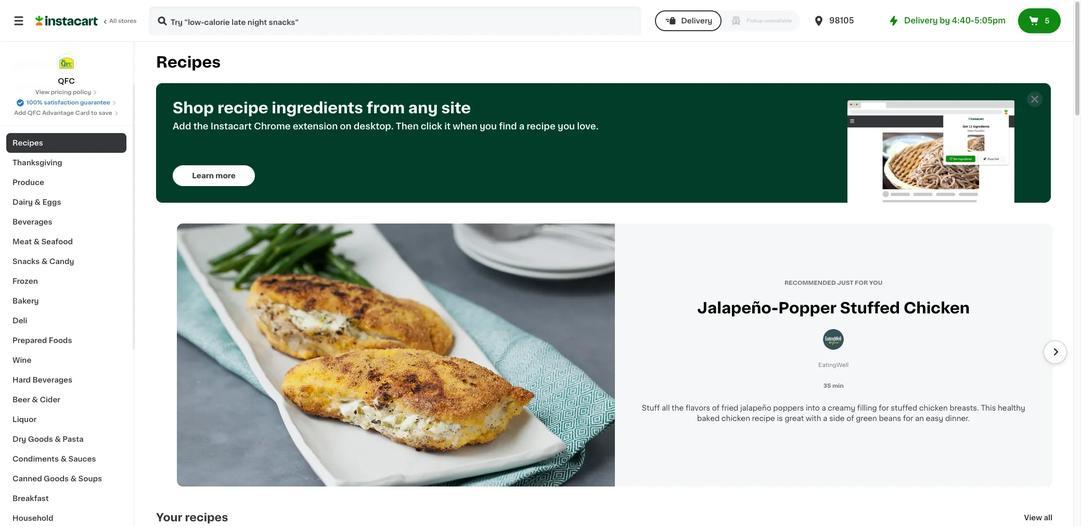 Task type: describe. For each thing, give the bounding box(es) containing it.
1 you from the left
[[480, 122, 497, 131]]

bakery
[[12, 298, 39, 305]]

wine link
[[6, 351, 127, 371]]

green
[[857, 416, 878, 423]]

cider
[[40, 397, 60, 404]]

card
[[75, 110, 90, 116]]

more
[[216, 172, 236, 180]]

5
[[1046, 17, 1050, 24]]

prepared
[[12, 337, 47, 345]]

with
[[806, 416, 822, 423]]

shop recipe ingredients from any site
[[173, 100, 471, 116]]

1 horizontal spatial recipe
[[527, 122, 556, 131]]

advantage
[[42, 110, 74, 116]]

on
[[340, 122, 352, 131]]

dairy & eggs link
[[6, 193, 127, 212]]

jalapeño-
[[698, 301, 779, 316]]

is
[[778, 416, 784, 423]]

fried
[[722, 405, 739, 412]]

& for snacks
[[41, 258, 48, 266]]

0 horizontal spatial recipe
[[218, 100, 268, 116]]

buy
[[29, 82, 44, 89]]

0 horizontal spatial recipes
[[12, 140, 43, 147]]

1 vertical spatial of
[[847, 416, 855, 423]]

learn more button
[[173, 166, 255, 186]]

35 min
[[824, 384, 844, 390]]

snacks & candy link
[[6, 252, 127, 272]]

all stores
[[109, 18, 137, 24]]

all for stuff
[[662, 405, 670, 412]]

buy it again link
[[6, 75, 127, 96]]

view pricing policy link
[[35, 89, 97, 97]]

98105 button
[[813, 6, 876, 35]]

dinner.
[[946, 416, 971, 423]]

candy
[[49, 258, 74, 266]]

pasta
[[63, 436, 84, 444]]

& for dairy
[[35, 199, 41, 206]]

view for view pricing policy
[[35, 90, 49, 95]]

saved
[[1039, 15, 1063, 22]]

dry goods & pasta link
[[6, 430, 127, 450]]

prepared foods
[[12, 337, 72, 345]]

recommended just for you
[[785, 280, 883, 286]]

stores
[[118, 18, 137, 24]]

satisfaction
[[44, 100, 79, 106]]

0 vertical spatial of
[[713, 405, 720, 412]]

the inside stuff all the flavors of fried jalapeño poppers into a creamy filling for stuffed chicken breasts. this healthy baked chicken recipe is great with a side of green beans for an easy dinner.
[[672, 405, 684, 412]]

frozen
[[12, 278, 38, 285]]

delivery for delivery
[[682, 17, 713, 24]]

recipe inside stuff all the flavors of fried jalapeño poppers into a creamy filling for stuffed chicken breasts. this healthy baked chicken recipe is great with a side of green beans for an easy dinner.
[[753, 416, 776, 423]]

add qfc advantage card to save
[[14, 110, 112, 116]]

deli link
[[6, 311, 127, 331]]

chrome
[[254, 122, 291, 131]]

1 vertical spatial for
[[904, 416, 914, 423]]

1 vertical spatial chicken
[[722, 416, 751, 423]]

breasts.
[[950, 405, 980, 412]]

this
[[982, 405, 997, 412]]

goods for canned
[[44, 476, 69, 483]]

stuff all the flavors of fried jalapeño poppers into a creamy filling for stuffed chicken breasts. this healthy baked chicken recipe is great with a side of green beans for an easy dinner.
[[642, 405, 1026, 423]]

just
[[838, 280, 854, 286]]

all for view
[[1045, 515, 1053, 522]]

canned goods & soups
[[12, 476, 102, 483]]

healthy
[[999, 405, 1026, 412]]

condiments & sauces link
[[6, 450, 127, 470]]

meat & seafood link
[[6, 232, 127, 252]]

canned
[[12, 476, 42, 483]]

beverages link
[[6, 212, 127, 232]]

0 vertical spatial beverages
[[12, 219, 52, 226]]

find
[[499, 122, 517, 131]]

deli
[[12, 318, 27, 325]]

eatingwell image
[[824, 329, 845, 350]]

shop link
[[6, 54, 127, 75]]

side
[[830, 416, 845, 423]]

you
[[870, 280, 883, 286]]

prepared foods link
[[6, 331, 127, 351]]

saved button
[[1027, 13, 1063, 26]]

add for add qfc advantage card to save
[[14, 110, 26, 116]]

guarantee
[[80, 100, 110, 106]]

ingredients
[[272, 100, 363, 116]]

all
[[109, 18, 117, 24]]

produce link
[[6, 173, 127, 193]]

snacks & candy
[[12, 258, 74, 266]]

Search field
[[150, 7, 641, 34]]

liquor link
[[6, 410, 127, 430]]

click
[[421, 122, 443, 131]]

1 horizontal spatial recipes
[[156, 55, 221, 70]]

eggs
[[42, 199, 61, 206]]

hard beverages
[[12, 377, 72, 384]]

your recipes
[[156, 513, 228, 524]]

pricing
[[51, 90, 72, 95]]

beer & cider link
[[6, 390, 127, 410]]

dry
[[12, 436, 26, 444]]

1 vertical spatial beverages
[[33, 377, 72, 384]]

stuffed
[[841, 301, 901, 316]]

flavors
[[686, 405, 711, 412]]

breakfast link
[[6, 489, 127, 509]]

baked
[[698, 416, 720, 423]]

1 horizontal spatial qfc
[[58, 78, 75, 85]]

an
[[916, 416, 925, 423]]

shop for shop
[[29, 61, 49, 68]]



Task type: vqa. For each thing, say whether or not it's contained in the screenshot.
'EBT' inside ebt snap and instacart+ promotion
no



Task type: locate. For each thing, give the bounding box(es) containing it.
& for condiments
[[61, 456, 67, 463]]

100% satisfaction guarantee button
[[16, 97, 117, 107]]

desktop.
[[354, 122, 394, 131]]

dry goods & pasta
[[12, 436, 84, 444]]

chicken down fried on the bottom
[[722, 416, 751, 423]]

1 horizontal spatial chicken
[[920, 405, 949, 412]]

the left instacart
[[193, 122, 209, 131]]

1 vertical spatial shop
[[173, 100, 214, 116]]

dairy
[[12, 199, 33, 206]]

2 horizontal spatial recipe
[[753, 416, 776, 423]]

recipe down jalapeño
[[753, 416, 776, 423]]

into
[[806, 405, 820, 412]]

creamy
[[828, 405, 856, 412]]

hard
[[12, 377, 31, 384]]

0 horizontal spatial delivery
[[682, 17, 713, 24]]

1 vertical spatial recipe
[[527, 122, 556, 131]]

1 vertical spatial all
[[1045, 515, 1053, 522]]

2 vertical spatial recipe
[[753, 416, 776, 423]]

poppers
[[774, 405, 805, 412]]

0 vertical spatial it
[[46, 82, 51, 89]]

for down stuffed at the bottom of page
[[904, 416, 914, 423]]

1 vertical spatial goods
[[44, 476, 69, 483]]

beer & cider
[[12, 397, 60, 404]]

0 vertical spatial add
[[14, 110, 26, 116]]

the left flavors
[[672, 405, 684, 412]]

all inside stuff all the flavors of fried jalapeño poppers into a creamy filling for stuffed chicken breasts. this healthy baked chicken recipe is great with a side of green beans for an easy dinner.
[[662, 405, 670, 412]]

0 vertical spatial goods
[[28, 436, 53, 444]]

& for beer
[[32, 397, 38, 404]]

0 horizontal spatial qfc
[[27, 110, 41, 116]]

it right click
[[445, 122, 451, 131]]

add left advantage
[[14, 110, 26, 116]]

delivery by 4:40-5:05pm
[[905, 17, 1006, 24]]

&
[[35, 199, 41, 206], [34, 238, 40, 246], [41, 258, 48, 266], [32, 397, 38, 404], [55, 436, 61, 444], [61, 456, 67, 463], [71, 476, 77, 483]]

of up baked
[[713, 405, 720, 412]]

item carousel region
[[156, 224, 1068, 487]]

policy
[[73, 90, 91, 95]]

98105
[[830, 17, 855, 24]]

1 horizontal spatial of
[[847, 416, 855, 423]]

goods
[[28, 436, 53, 444], [44, 476, 69, 483]]

then
[[396, 122, 419, 131]]

your
[[156, 513, 183, 524]]

& right beer
[[32, 397, 38, 404]]

all stores link
[[35, 6, 137, 35]]

0 horizontal spatial shop
[[29, 61, 49, 68]]

& left eggs
[[35, 199, 41, 206]]

frozen link
[[6, 272, 127, 292]]

1 vertical spatial recipes
[[12, 140, 43, 147]]

learn more
[[192, 172, 236, 180]]

None search field
[[149, 6, 642, 35]]

& left "candy"
[[41, 258, 48, 266]]

of
[[713, 405, 720, 412], [847, 416, 855, 423]]

beverages
[[12, 219, 52, 226], [33, 377, 72, 384]]

5 button
[[1019, 8, 1062, 33]]

delivery for delivery by 4:40-5:05pm
[[905, 17, 938, 24]]

shop
[[29, 61, 49, 68], [173, 100, 214, 116]]

goods down condiments & sauces
[[44, 476, 69, 483]]

recipes link
[[6, 133, 127, 153]]

qfc logo image
[[56, 54, 76, 74]]

1 vertical spatial qfc
[[27, 110, 41, 116]]

delivery inside button
[[682, 17, 713, 24]]

& right meat
[[34, 238, 40, 246]]

0 vertical spatial shop
[[29, 61, 49, 68]]

save
[[99, 110, 112, 116]]

add inside "link"
[[14, 110, 26, 116]]

by
[[940, 17, 951, 24]]

again
[[53, 82, 73, 89]]

35
[[824, 384, 832, 390]]

a right into
[[822, 405, 827, 412]]

when
[[453, 122, 478, 131]]

thanksgiving
[[12, 159, 62, 167]]

qfc inside "link"
[[27, 110, 41, 116]]

liquor
[[12, 417, 36, 424]]

a right find
[[519, 122, 525, 131]]

0 horizontal spatial chicken
[[722, 416, 751, 423]]

1 horizontal spatial the
[[672, 405, 684, 412]]

view
[[35, 90, 49, 95], [1025, 515, 1043, 522]]

recipes
[[156, 55, 221, 70], [12, 140, 43, 147]]

1 horizontal spatial it
[[445, 122, 451, 131]]

1 vertical spatial view
[[1025, 515, 1043, 522]]

recipes
[[185, 513, 228, 524]]

min
[[833, 384, 844, 390]]

1 vertical spatial it
[[445, 122, 451, 131]]

eatingwell
[[819, 363, 849, 369]]

the
[[193, 122, 209, 131], [672, 405, 684, 412]]

stuff
[[642, 405, 660, 412]]

all
[[662, 405, 670, 412], [1045, 515, 1053, 522]]

1 horizontal spatial add
[[173, 122, 191, 131]]

condiments & sauces
[[12, 456, 96, 463]]

1 horizontal spatial all
[[1045, 515, 1053, 522]]

chicken
[[920, 405, 949, 412], [722, 416, 751, 423]]

0 horizontal spatial view
[[35, 90, 49, 95]]

goods for dry
[[28, 436, 53, 444]]

0 vertical spatial for
[[880, 405, 890, 412]]

4:40-
[[953, 17, 975, 24]]

service type group
[[656, 10, 801, 31]]

recipe right find
[[527, 122, 556, 131]]

view for view all
[[1025, 515, 1043, 522]]

0 horizontal spatial the
[[193, 122, 209, 131]]

easy
[[927, 416, 944, 423]]

delivery
[[905, 17, 938, 24], [682, 17, 713, 24]]

for up the beans
[[880, 405, 890, 412]]

view all
[[1025, 515, 1053, 522]]

filling
[[858, 405, 878, 412]]

extension banner image
[[848, 100, 1016, 203]]

of right side
[[847, 416, 855, 423]]

1 vertical spatial add
[[173, 122, 191, 131]]

& left soups
[[71, 476, 77, 483]]

instacart logo image
[[35, 15, 98, 27]]

1 horizontal spatial you
[[558, 122, 575, 131]]

beverages up the cider
[[33, 377, 72, 384]]

lists link
[[6, 96, 127, 117]]

0 vertical spatial all
[[662, 405, 670, 412]]

delivery button
[[656, 10, 722, 31]]

recipe up instacart
[[218, 100, 268, 116]]

add qfc advantage card to save link
[[14, 109, 119, 118]]

from
[[367, 100, 405, 116]]

& left sauces
[[61, 456, 67, 463]]

instacart
[[211, 122, 252, 131]]

2 you from the left
[[558, 122, 575, 131]]

seafood
[[41, 238, 73, 246]]

0 horizontal spatial add
[[14, 110, 26, 116]]

0 horizontal spatial of
[[713, 405, 720, 412]]

produce
[[12, 179, 44, 186]]

meat & seafood
[[12, 238, 73, 246]]

0 horizontal spatial for
[[880, 405, 890, 412]]

1 horizontal spatial delivery
[[905, 17, 938, 24]]

you left "love."
[[558, 122, 575, 131]]

& left pasta
[[55, 436, 61, 444]]

buy it again
[[29, 82, 73, 89]]

beans
[[880, 416, 902, 423]]

0 vertical spatial recipe
[[218, 100, 268, 116]]

0 horizontal spatial all
[[662, 405, 670, 412]]

0 horizontal spatial you
[[480, 122, 497, 131]]

qfc up 'view pricing policy' link
[[58, 78, 75, 85]]

it inside 'link'
[[46, 82, 51, 89]]

0 vertical spatial the
[[193, 122, 209, 131]]

1 vertical spatial the
[[672, 405, 684, 412]]

add for add the instacart chrome extension on desktop. then click it when you find a recipe you love.
[[173, 122, 191, 131]]

1 horizontal spatial view
[[1025, 515, 1043, 522]]

a right with
[[824, 416, 828, 423]]

1 horizontal spatial shop
[[173, 100, 214, 116]]

popper
[[779, 301, 837, 316]]

it right the buy
[[46, 82, 51, 89]]

0 horizontal spatial it
[[46, 82, 51, 89]]

add
[[14, 110, 26, 116], [173, 122, 191, 131]]

love.
[[578, 122, 599, 131]]

learn
[[192, 172, 214, 180]]

extension
[[293, 122, 338, 131]]

it
[[46, 82, 51, 89], [445, 122, 451, 131]]

sauces
[[68, 456, 96, 463]]

wine
[[12, 357, 31, 364]]

0 vertical spatial chicken
[[920, 405, 949, 412]]

shop for shop recipe ingredients from any site
[[173, 100, 214, 116]]

1 horizontal spatial for
[[904, 416, 914, 423]]

bakery link
[[6, 292, 127, 311]]

& for meat
[[34, 238, 40, 246]]

qfc down lists
[[27, 110, 41, 116]]

goods up the condiments
[[28, 436, 53, 444]]

0 vertical spatial a
[[519, 122, 525, 131]]

1 vertical spatial a
[[822, 405, 827, 412]]

shop up instacart
[[173, 100, 214, 116]]

dairy & eggs
[[12, 199, 61, 206]]

2 vertical spatial a
[[824, 416, 828, 423]]

chicken up easy
[[920, 405, 949, 412]]

shop up the buy
[[29, 61, 49, 68]]

view all link
[[1025, 513, 1053, 524]]

you left find
[[480, 122, 497, 131]]

qfc
[[58, 78, 75, 85], [27, 110, 41, 116]]

add left instacart
[[173, 122, 191, 131]]

0 vertical spatial view
[[35, 90, 49, 95]]

qfc link
[[56, 54, 76, 86]]

household link
[[6, 509, 127, 527]]

0 vertical spatial qfc
[[58, 78, 75, 85]]

0 vertical spatial recipes
[[156, 55, 221, 70]]

beverages down "dairy & eggs"
[[12, 219, 52, 226]]



